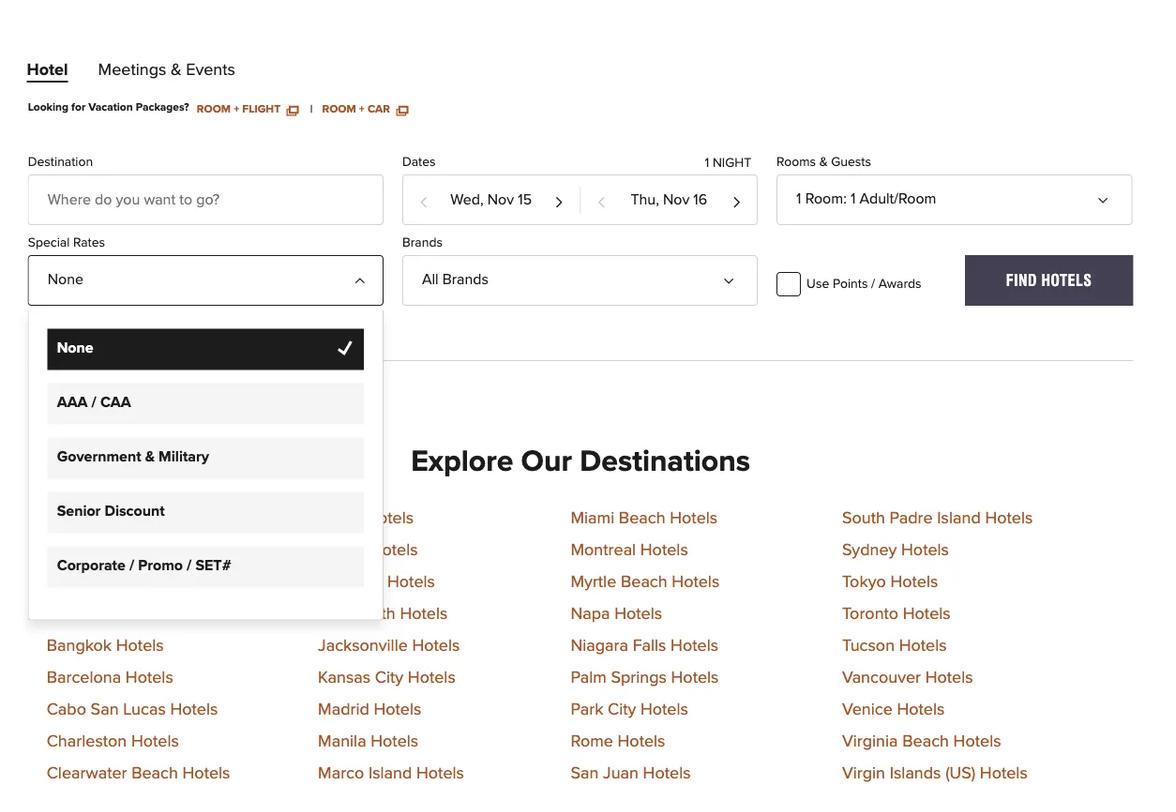 Task type: locate. For each thing, give the bounding box(es) containing it.
1 vertical spatial city
[[608, 701, 636, 718]]

opens in a new browser window. image inside the room + flight link
[[287, 103, 298, 114]]

lucas
[[123, 701, 166, 718]]

senior
[[57, 504, 101, 519]]

1 horizontal spatial opens in a new browser window. image
[[396, 103, 408, 114]]

south padre island hotels link
[[842, 510, 1033, 527]]

virginia
[[842, 733, 898, 750]]

1 right the : at the top of page
[[851, 191, 856, 206]]

clearwater
[[47, 765, 127, 782]]

special
[[28, 236, 70, 249]]

& left military
[[145, 449, 155, 464]]

napa
[[571, 605, 610, 622]]

san down rome
[[571, 765, 599, 782]]

park city hotels
[[571, 701, 688, 718]]

1 vertical spatial brands
[[442, 272, 489, 287]]

none link
[[28, 255, 384, 306], [48, 329, 364, 370]]

room right |
[[322, 103, 356, 114]]

meetings
[[98, 62, 166, 79]]

& right rooms
[[819, 156, 828, 169]]

rome
[[571, 733, 613, 750]]

island
[[937, 510, 981, 527], [369, 765, 412, 782]]

kansas city hotels link
[[318, 669, 456, 686]]

city down jacksonville hotels
[[375, 669, 403, 686]]

none down special rates at the top left of page
[[48, 272, 83, 287]]

1 left night
[[705, 156, 709, 170]]

city for kansas
[[375, 669, 403, 686]]

0 vertical spatial &
[[171, 62, 182, 79]]

brands up all
[[402, 236, 443, 249]]

2 opens in a new browser window. image from the left
[[396, 103, 408, 114]]

1 horizontal spatial island
[[937, 510, 981, 527]]

venice hotels link
[[842, 701, 945, 718]]

none for trigger image
[[48, 272, 83, 287]]

venice hotels
[[842, 701, 945, 718]]

0 vertical spatial city
[[375, 669, 403, 686]]

park city hotels link
[[571, 701, 688, 718]]

0 vertical spatial none link
[[28, 255, 384, 306]]

tokyo hotels link
[[842, 573, 938, 590]]

opens in a new browser window. image left |
[[287, 103, 298, 114]]

san down "barcelona hotels"
[[91, 701, 119, 718]]

tucson
[[842, 637, 895, 654]]

island down manila hotels link
[[369, 765, 412, 782]]

aaa / caa link
[[48, 383, 364, 425]]

vancouver
[[842, 669, 921, 686]]

tucson hotels link
[[842, 637, 947, 654]]

meetings & events link
[[98, 62, 235, 86]]

kansas city hotels
[[318, 669, 456, 686]]

+ for flight
[[234, 103, 239, 114]]

trigger image
[[353, 267, 368, 282]]

opens in a new browser window. image inside room + car link
[[396, 103, 408, 114]]

sydney
[[842, 542, 897, 558]]

none link up aaa / caa link
[[48, 329, 364, 370]]

florence
[[318, 573, 383, 590]]

events
[[186, 62, 235, 79]]

meetings & events
[[98, 62, 235, 79]]

room for room + flight
[[197, 103, 231, 114]]

brands right all
[[442, 272, 489, 287]]

room + car
[[322, 103, 393, 114]]

1 horizontal spatial 1
[[796, 191, 802, 206]]

manila
[[318, 733, 366, 750]]

fort worth hotels
[[318, 605, 448, 622]]

|
[[310, 103, 313, 114]]

destinations
[[580, 446, 750, 476]]

2 vertical spatial &
[[145, 449, 155, 464]]

1 + from the left
[[234, 103, 239, 114]]

2 + from the left
[[359, 103, 365, 114]]

/
[[871, 277, 875, 291], [92, 395, 96, 410], [129, 558, 134, 573], [187, 558, 192, 573]]

vacation
[[88, 102, 133, 113]]

senior discount
[[57, 504, 165, 519]]

1 horizontal spatial &
[[171, 62, 182, 79]]

+ left flight
[[234, 103, 239, 114]]

(us)
[[946, 765, 976, 782]]

san
[[91, 701, 119, 718], [571, 765, 599, 782]]

1 horizontal spatial san
[[571, 765, 599, 782]]

toronto hotels
[[842, 605, 951, 622]]

baltimore hotels
[[47, 605, 169, 622]]

opens in a new browser window. image right car
[[396, 103, 408, 114]]

0 vertical spatial none
[[48, 272, 83, 287]]

1 opens in a new browser window. image from the left
[[287, 103, 298, 114]]

virgin
[[842, 765, 885, 782]]

discount
[[105, 504, 165, 519]]

myrtle beach hotels
[[571, 573, 720, 590]]

:
[[843, 191, 847, 206]]

beach up 'montreal hotels'
[[619, 510, 666, 527]]

0 horizontal spatial +
[[234, 103, 239, 114]]

explore our destinations
[[411, 446, 750, 476]]

beach
[[619, 510, 666, 527], [621, 573, 668, 590], [902, 733, 949, 750], [131, 765, 178, 782]]

arrow down image
[[727, 267, 742, 282]]

1 horizontal spatial room
[[322, 103, 356, 114]]

0 horizontal spatial &
[[145, 449, 155, 464]]

beach for miami
[[619, 510, 666, 527]]

barcelona hotels
[[47, 669, 173, 686]]

worth
[[352, 605, 396, 622]]

bangkok
[[47, 637, 112, 654]]

brands
[[402, 236, 443, 249], [442, 272, 489, 287]]

1
[[705, 156, 709, 170], [796, 191, 802, 206], [851, 191, 856, 206]]

none link down the where do you want to go? text box
[[28, 255, 384, 306]]

+ for car
[[359, 103, 365, 114]]

1 horizontal spatial city
[[608, 701, 636, 718]]

0 horizontal spatial city
[[375, 669, 403, 686]]

1 vertical spatial &
[[819, 156, 828, 169]]

1 horizontal spatial +
[[359, 103, 365, 114]]

none
[[48, 272, 83, 287], [57, 341, 93, 356]]

corporate / promo / set# link
[[48, 547, 364, 588]]

0 horizontal spatial opens in a new browser window. image
[[287, 103, 298, 114]]

padre
[[890, 510, 933, 527]]

marco island hotels link
[[318, 765, 464, 782]]

hotels
[[1041, 271, 1092, 289], [118, 510, 166, 527], [366, 510, 414, 527], [670, 510, 718, 527], [985, 510, 1033, 527], [119, 542, 167, 558], [370, 542, 418, 558], [640, 542, 688, 558], [901, 542, 949, 558], [78, 573, 126, 590], [387, 573, 435, 590], [672, 573, 720, 590], [890, 573, 938, 590], [121, 605, 169, 622], [400, 605, 448, 622], [615, 605, 662, 622], [903, 605, 951, 622], [116, 637, 164, 654], [412, 637, 460, 654], [671, 637, 719, 654], [899, 637, 947, 654], [126, 669, 173, 686], [408, 669, 456, 686], [671, 669, 719, 686], [925, 669, 973, 686], [170, 701, 218, 718], [374, 701, 422, 718], [641, 701, 688, 718], [897, 701, 945, 718], [131, 733, 179, 750], [371, 733, 419, 750], [618, 733, 665, 750], [954, 733, 1001, 750], [182, 765, 230, 782], [416, 765, 464, 782], [643, 765, 691, 782], [980, 765, 1028, 782]]

beach down charleston hotels link
[[131, 765, 178, 782]]

city up rome hotels
[[608, 701, 636, 718]]

island right padre
[[937, 510, 981, 527]]

beach up virgin islands (us) hotels link
[[902, 733, 949, 750]]

0 vertical spatial san
[[91, 701, 119, 718]]

napa hotels
[[571, 605, 662, 622]]

room down events
[[197, 103, 231, 114]]

montreal hotels
[[571, 542, 688, 558]]

dates
[[402, 156, 436, 169]]

juan
[[603, 765, 639, 782]]

room down rooms & guests
[[805, 191, 843, 206]]

manila hotels link
[[318, 733, 419, 750]]

+ left car
[[359, 103, 365, 114]]

none up the aaa
[[57, 341, 93, 356]]

aaa
[[57, 395, 88, 410]]

beach down montreal hotels link
[[621, 573, 668, 590]]

opens in a new browser window. image
[[287, 103, 298, 114], [396, 103, 408, 114]]

use
[[807, 277, 829, 291]]

0 horizontal spatial room
[[197, 103, 231, 114]]

montreal hotels link
[[571, 542, 688, 558]]

Destination text field
[[28, 174, 384, 225]]

room
[[197, 103, 231, 114], [322, 103, 356, 114], [805, 191, 843, 206]]

jacksonville hotels
[[318, 637, 460, 654]]

1 vertical spatial san
[[571, 765, 599, 782]]

0 horizontal spatial 1
[[705, 156, 709, 170]]

1 down rooms
[[796, 191, 802, 206]]

& left events
[[171, 62, 182, 79]]

/ left promo
[[129, 558, 134, 573]]

jacksonville
[[318, 637, 408, 654]]

2 horizontal spatial &
[[819, 156, 828, 169]]

1 vertical spatial island
[[369, 765, 412, 782]]

beach for myrtle
[[621, 573, 668, 590]]

south padre island hotels
[[842, 510, 1033, 527]]

government & military link
[[48, 438, 364, 479]]

1 vertical spatial none
[[57, 341, 93, 356]]

montreal
[[571, 542, 636, 558]]



Task type: describe. For each thing, give the bounding box(es) containing it.
beach for virginia
[[902, 733, 949, 750]]

0 vertical spatial island
[[937, 510, 981, 527]]

guests
[[831, 156, 871, 169]]

city for park
[[608, 701, 636, 718]]

opens in a new browser window. image for room + flight
[[287, 103, 298, 114]]

1 vertical spatial none link
[[48, 329, 364, 370]]

fort
[[318, 605, 348, 622]]

bali hotels
[[47, 573, 126, 590]]

hotel
[[27, 62, 68, 79]]

1 for 1 room : 1 adult /room
[[796, 191, 802, 206]]

south
[[842, 510, 885, 527]]

use points / awards
[[807, 277, 922, 291]]

flight
[[242, 103, 281, 114]]

san juan hotels link
[[571, 765, 691, 782]]

find
[[1006, 271, 1037, 289]]

destination
[[28, 156, 93, 169]]

car
[[368, 103, 390, 114]]

check image
[[338, 338, 356, 356]]

hotels inside button
[[1041, 271, 1092, 289]]

0 horizontal spatial san
[[91, 701, 119, 718]]

rooms
[[777, 156, 816, 169]]

find hotels
[[1006, 271, 1092, 289]]

madrid
[[318, 701, 369, 718]]

next check-out dates image
[[732, 186, 742, 216]]

1 night
[[705, 156, 751, 170]]

florence hotels link
[[318, 573, 435, 590]]

none for check image
[[57, 341, 93, 356]]

2 horizontal spatial 1
[[851, 191, 856, 206]]

& for meetings
[[171, 62, 182, 79]]

corporate / promo / set#
[[57, 558, 231, 573]]

barcelona
[[47, 669, 121, 686]]

springs
[[611, 669, 667, 686]]

clearwater beach hotels link
[[47, 765, 230, 782]]

napa hotels link
[[571, 605, 662, 622]]

bangkok hotels
[[47, 637, 164, 654]]

palm springs hotels
[[571, 669, 719, 686]]

0 vertical spatial brands
[[402, 236, 443, 249]]

hotel link
[[27, 62, 68, 86]]

aaa / caa
[[57, 395, 131, 410]]

our
[[521, 446, 572, 476]]

myrtle
[[571, 573, 617, 590]]

/ left caa at the left
[[92, 395, 96, 410]]

night
[[713, 156, 751, 170]]

for
[[71, 102, 86, 113]]

find hotels button
[[965, 255, 1134, 306]]

rates
[[73, 236, 105, 249]]

vancouver hotels link
[[842, 669, 973, 686]]

florence hotels
[[318, 573, 435, 590]]

bangkok hotels link
[[47, 637, 164, 654]]

madrid hotels
[[318, 701, 422, 718]]

& for government
[[145, 449, 155, 464]]

baltimore hotels link
[[47, 605, 169, 622]]

madrid hotels link
[[318, 701, 422, 718]]

palm
[[571, 669, 607, 686]]

tokyo
[[842, 573, 886, 590]]

dubai
[[318, 510, 362, 527]]

san juan hotels
[[571, 765, 691, 782]]

cabo
[[47, 701, 86, 718]]

beach for clearwater
[[131, 765, 178, 782]]

1 room : 1 adult /room
[[796, 191, 937, 206]]

charleston hotels
[[47, 733, 179, 750]]

government & military
[[57, 449, 209, 464]]

sydney hotels link
[[842, 542, 949, 558]]

& for rooms
[[819, 156, 828, 169]]

arlington
[[47, 510, 114, 527]]

trigger image
[[1101, 186, 1116, 201]]

myrtle beach hotels link
[[571, 573, 720, 590]]

charleston
[[47, 733, 127, 750]]

next check-in dates image
[[554, 186, 564, 216]]

Check-out text field
[[581, 175, 757, 224]]

/ right points
[[871, 277, 875, 291]]

bahamas
[[47, 542, 115, 558]]

/ left the set#
[[187, 558, 192, 573]]

set#
[[196, 558, 231, 573]]

dubai hotels link
[[318, 510, 414, 527]]

military
[[159, 449, 209, 464]]

dubai hotels
[[318, 510, 414, 527]]

caa
[[100, 395, 131, 410]]

niagara
[[571, 637, 628, 654]]

2 horizontal spatial room
[[805, 191, 843, 206]]

miami beach hotels link
[[571, 510, 718, 527]]

tokyo hotels
[[842, 573, 938, 590]]

toronto
[[842, 605, 899, 622]]

opens in a new browser window. image for room + car
[[396, 103, 408, 114]]

cabo san lucas hotels
[[47, 701, 218, 718]]

kansas
[[318, 669, 371, 686]]

all
[[422, 272, 439, 287]]

vancouver hotels
[[842, 669, 973, 686]]

1 for 1 night
[[705, 156, 709, 170]]

0 horizontal spatial island
[[369, 765, 412, 782]]

corporate
[[57, 558, 126, 573]]

/room
[[894, 191, 937, 206]]

adult
[[860, 191, 894, 206]]

Check-in text field
[[403, 175, 579, 224]]

dublin
[[318, 542, 366, 558]]

room for room + car
[[322, 103, 356, 114]]

dublin hotels
[[318, 542, 418, 558]]

bali hotels link
[[47, 573, 126, 590]]

tucson hotels
[[842, 637, 947, 654]]

points
[[833, 277, 868, 291]]

islands
[[890, 765, 941, 782]]

bahamas hotels link
[[47, 542, 167, 558]]

brands inside all brands link
[[442, 272, 489, 287]]

jacksonville hotels link
[[318, 637, 460, 654]]

room + flight link
[[197, 101, 298, 114]]

awards
[[879, 277, 922, 291]]

looking
[[28, 102, 68, 113]]



Task type: vqa. For each thing, say whether or not it's contained in the screenshot.
Where can we take you? "Text Field"
no



